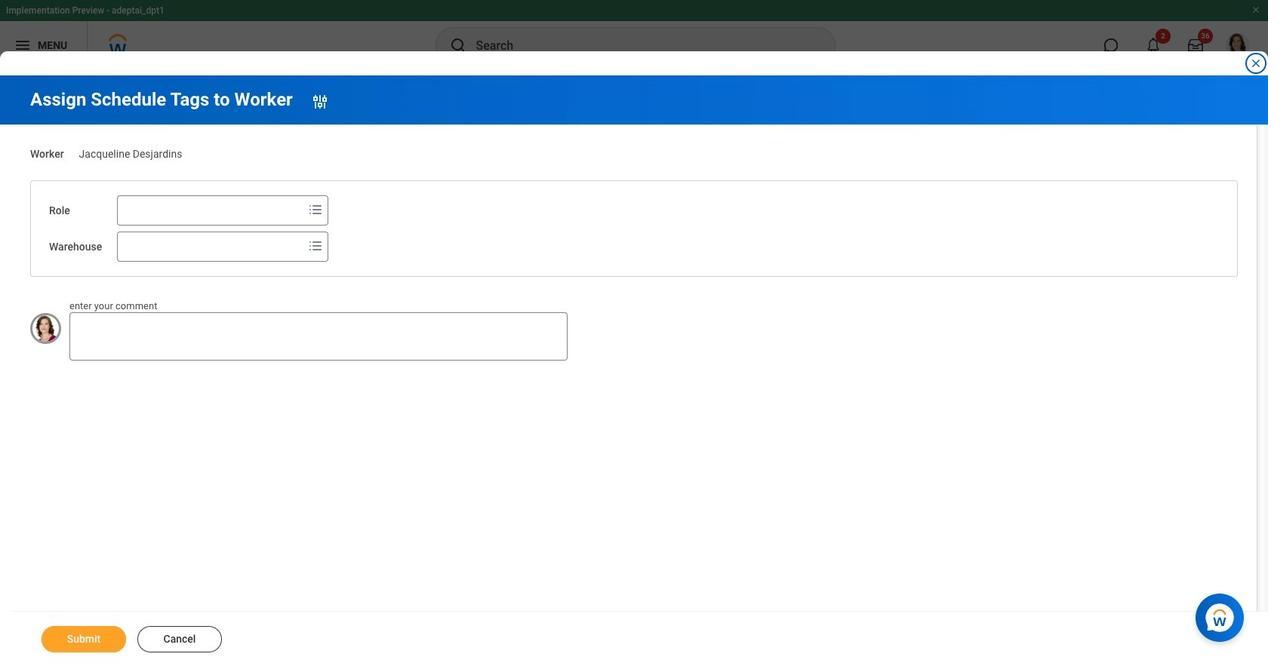 Task type: locate. For each thing, give the bounding box(es) containing it.
banner
[[0, 0, 1269, 69]]

0 vertical spatial search field
[[118, 197, 304, 224]]

search field for prompts icon
[[118, 197, 304, 224]]

1 vertical spatial search field
[[118, 233, 304, 260]]

1 search field from the top
[[118, 197, 304, 224]]

notifications large image
[[1146, 38, 1161, 53]]

None text field
[[69, 313, 568, 361]]

change selection image
[[311, 93, 329, 111]]

main content
[[0, 76, 1269, 667]]

dialog
[[0, 0, 1269, 667]]

prompts image
[[307, 237, 325, 255]]

workday assistant region
[[1196, 588, 1250, 643]]

search image
[[449, 36, 467, 54]]

Search field
[[118, 197, 304, 224], [118, 233, 304, 260]]

2 search field from the top
[[118, 233, 304, 260]]



Task type: vqa. For each thing, say whether or not it's contained in the screenshot.
the Calendar
no



Task type: describe. For each thing, give the bounding box(es) containing it.
close environment banner image
[[1252, 5, 1261, 14]]

inbox large image
[[1189, 38, 1204, 53]]

search field for prompts image
[[118, 233, 304, 260]]

close assign schedule tags to worker image
[[1250, 57, 1263, 69]]

jacqueline desjardins element
[[79, 145, 182, 160]]

prompts image
[[307, 201, 325, 219]]

profile logan mcneil element
[[1217, 29, 1260, 62]]

employee's photo (logan mcneil) image
[[30, 313, 61, 344]]



